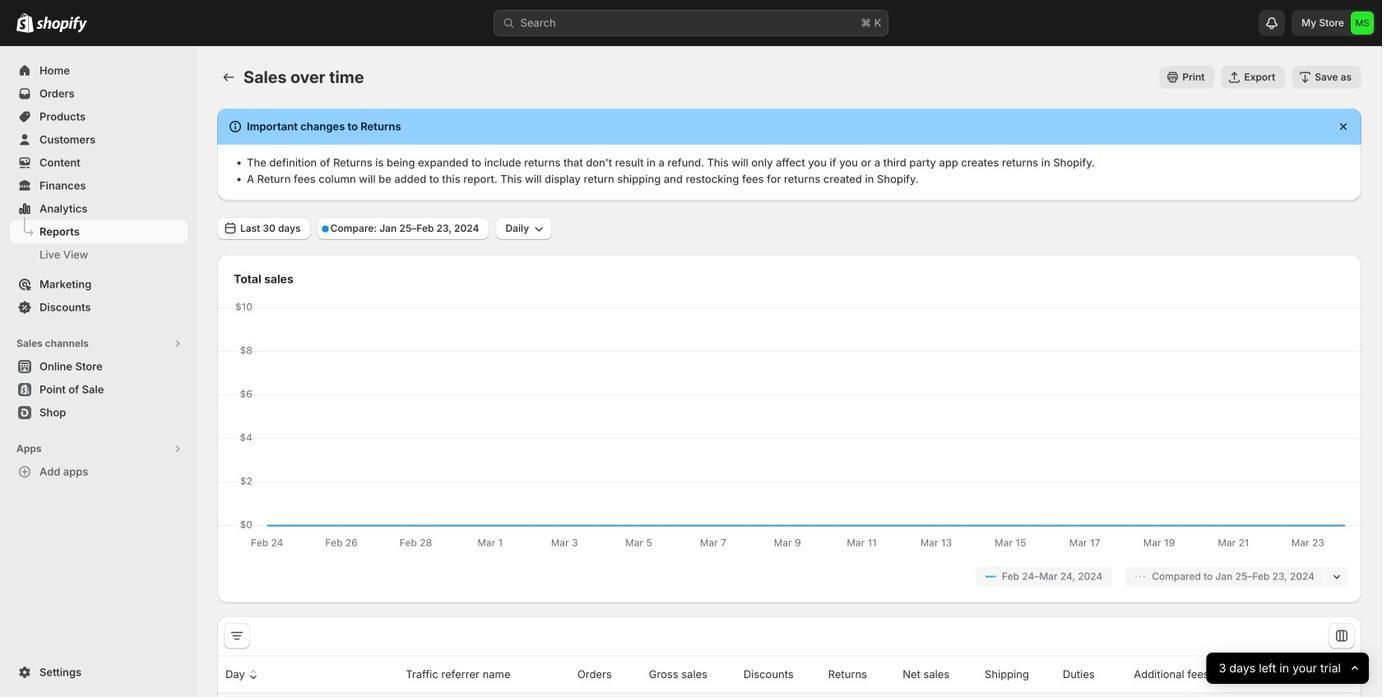 Task type: vqa. For each thing, say whether or not it's contained in the screenshot.
'My Store' image
yes



Task type: describe. For each thing, give the bounding box(es) containing it.
shopify image
[[36, 16, 87, 33]]

my store image
[[1351, 12, 1374, 35]]

shopify image
[[16, 13, 34, 33]]



